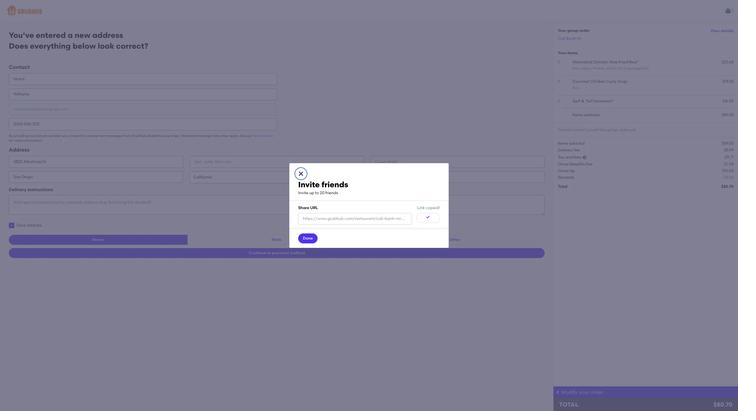 Task type: vqa. For each thing, say whether or not it's contained in the screenshot.
create
no



Task type: locate. For each thing, give the bounding box(es) containing it.
First name text field
[[9, 73, 277, 85]]

2 vertical spatial 1
[[558, 99, 560, 103]]

$59.00
[[722, 113, 734, 117], [722, 141, 734, 146]]

see
[[240, 134, 246, 138]]

apply.
[[229, 134, 239, 138]]

your group order
[[558, 28, 590, 33]]

information.
[[23, 139, 43, 143]]

consent
[[69, 134, 82, 138]]

0 horizontal spatial items
[[558, 141, 568, 146]]

your up information.
[[29, 134, 36, 138]]

driver down "tax"
[[558, 162, 569, 167]]

address
[[9, 147, 29, 153]]

home button
[[9, 235, 188, 245]]

2 $59.00 from the top
[[722, 141, 734, 146]]

extra
[[573, 66, 581, 70]]

0 vertical spatial delivery
[[558, 148, 573, 153]]

0 vertical spatial driver
[[558, 162, 569, 167]]

friends right 20
[[325, 191, 338, 195]]

1 vertical spatial order
[[619, 127, 629, 132]]

3 1 from the top
[[558, 99, 560, 103]]

1 horizontal spatial address
[[92, 30, 123, 40]]

your up cali on the right top
[[558, 28, 567, 33]]

2 horizontal spatial order
[[619, 127, 629, 132]]

surf
[[573, 99, 580, 103]]

egg
[[635, 66, 641, 70]]

0 horizontal spatial address
[[27, 223, 42, 228]]

driver
[[558, 162, 569, 167], [558, 169, 569, 173]]

$59.00 up $5.99
[[722, 141, 734, 146]]

your left order.
[[163, 134, 170, 138]]

1 left "coconut"
[[558, 79, 560, 84]]

2 vertical spatial order
[[591, 389, 604, 395]]

2 invite from the top
[[298, 191, 308, 195]]

correct?
[[116, 41, 148, 51]]

1 1 from the top
[[558, 60, 560, 64]]

fee
[[574, 148, 580, 153]]

by providing your phone number, you consent to receive text messages from grubhub related to your order. standard message rates may apply. see our terms of use for more information.
[[9, 134, 273, 143]]

1 vertical spatial delivery
[[9, 187, 26, 192]]

instructions
[[28, 187, 53, 192]]

1 horizontal spatial group
[[607, 127, 618, 132]]

1 invite from the top
[[298, 180, 320, 189]]

messages
[[106, 134, 122, 138]]

1 $59.00 from the top
[[722, 113, 734, 117]]

svg image
[[583, 155, 587, 160], [10, 224, 13, 227]]

delivery up 'and'
[[558, 148, 573, 153]]

2 driver from the top
[[558, 169, 569, 173]]

0 horizontal spatial order
[[580, 28, 590, 33]]

invite left up
[[298, 191, 308, 195]]

to left the payment
[[267, 251, 271, 255]]

0 vertical spatial group
[[567, 28, 579, 33]]

2 your from the top
[[558, 51, 567, 55]]

to left 20
[[315, 191, 319, 195]]

0 vertical spatial $59.00
[[722, 113, 734, 117]]

address up look
[[92, 30, 123, 40]]

order left yet.
[[619, 127, 629, 132]]

-
[[722, 175, 724, 180]]

1 your from the top
[[558, 28, 567, 33]]

1 vertical spatial $59.00
[[722, 141, 734, 146]]

svg image right fees
[[583, 155, 587, 160]]

you've entered a new address does everything below look correct?
[[9, 30, 148, 51]]

your left items
[[558, 51, 567, 55]]

your right modify
[[579, 389, 589, 395]]

group up banh
[[567, 28, 579, 33]]

0 vertical spatial invite
[[298, 180, 320, 189]]

items subtotal:
[[573, 113, 600, 117]]

0 vertical spatial total
[[558, 184, 568, 189]]

0 horizontal spatial svg image
[[10, 224, 13, 227]]

banh
[[567, 36, 576, 41]]

1 vertical spatial svg image
[[10, 224, 13, 227]]

$80.70
[[722, 184, 734, 189], [714, 401, 733, 408]]

$16.90
[[723, 99, 734, 103]]

1 horizontal spatial delivery
[[558, 148, 573, 153]]

items for items subtotal:
[[573, 113, 583, 117]]

your items
[[558, 51, 578, 55]]

chicken down protein
[[590, 79, 605, 84]]

Address 2 text field
[[190, 156, 364, 168]]

1 driver from the top
[[558, 162, 569, 167]]

0 vertical spatial order
[[580, 28, 590, 33]]

0 horizontal spatial group
[[567, 28, 579, 33]]

0 vertical spatial items
[[573, 113, 583, 117]]

1 vertical spatial chicken
[[590, 79, 605, 84]]

0 vertical spatial svg image
[[583, 155, 587, 160]]

1 vertical spatial items
[[558, 141, 568, 146]]

0 vertical spatial address
[[92, 30, 123, 40]]

$10.00
[[722, 169, 734, 173]]

$59.00 down $16.90
[[722, 113, 734, 117]]

rates
[[213, 134, 221, 138]]

$8.00
[[724, 175, 734, 180]]

None text field
[[298, 213, 412, 225]]

0 horizontal spatial your
[[29, 134, 36, 138]]

terms
[[253, 134, 262, 138]]

items up delivery fee
[[558, 141, 568, 146]]

protein
[[593, 66, 605, 70]]

$11.71
[[725, 155, 734, 160]]

items down the surf
[[573, 113, 583, 117]]

crispy
[[624, 66, 634, 70]]

text
[[99, 134, 105, 138]]

your for delivery fee
[[558, 51, 567, 55]]

$59.00 for items subtotal:
[[722, 113, 734, 117]]

1 vertical spatial driver
[[558, 169, 569, 173]]

1 for coconut chicken curry soup
[[558, 79, 560, 84]]

2 horizontal spatial your
[[579, 389, 589, 395]]

order
[[580, 28, 590, 33], [619, 127, 629, 132], [591, 389, 604, 395]]

to inside invite friends invite up to 20 friends
[[315, 191, 319, 195]]

0 vertical spatial chicken
[[593, 60, 609, 64]]

0 vertical spatial your
[[558, 28, 567, 33]]

total down modify
[[559, 401, 579, 408]]

friends
[[322, 180, 348, 189], [325, 191, 338, 195]]

by
[[9, 134, 13, 138]]

delivery left instructions
[[9, 187, 26, 192]]

cali banh mi
[[558, 36, 582, 41]]

address inside you've entered a new address does everything below look correct?
[[92, 30, 123, 40]]

driver up "rewards"
[[558, 169, 569, 173]]

1 left the surf
[[558, 99, 560, 103]]

1 vertical spatial your
[[558, 51, 567, 55]]

1 vertical spatial invite
[[298, 191, 308, 195]]

1 vertical spatial friends
[[325, 191, 338, 195]]

add
[[607, 66, 614, 70]]

0 horizontal spatial svg image
[[298, 170, 304, 177]]

view details button
[[711, 26, 734, 36]]

1 horizontal spatial svg image
[[426, 215, 430, 219]]

chicken up protein
[[593, 60, 609, 64]]

address right the save
[[27, 223, 42, 228]]

group
[[567, 28, 579, 33], [607, 127, 618, 132]]

you've
[[9, 30, 34, 40]]

friends up 20
[[322, 180, 348, 189]]

a
[[68, 30, 73, 40]]

1 vertical spatial 1
[[558, 79, 560, 84]]

order up mi
[[580, 28, 590, 33]]

0 vertical spatial friends
[[322, 180, 348, 189]]

1 horizontal spatial order
[[591, 389, 604, 395]]

invite up up
[[298, 180, 320, 189]]

svg image up invite friends invite up to 20 friends
[[298, 170, 304, 177]]

coconut chicken curry soup
[[573, 79, 627, 84]]

order right modify
[[591, 389, 604, 395]]

0 vertical spatial svg image
[[298, 170, 304, 177]]

details
[[721, 28, 734, 33]]

svg image
[[298, 170, 304, 177], [426, 215, 430, 219]]

group right the
[[607, 127, 618, 132]]

to left receive
[[83, 134, 86, 138]]

2 1 from the top
[[558, 79, 560, 84]]

Zip text field
[[371, 171, 545, 183]]

1 for marinated chicken wok fried rice*
[[558, 60, 560, 64]]

total down "rewards"
[[558, 184, 568, 189]]

driver tip
[[558, 169, 575, 173]]

total
[[558, 184, 568, 189], [559, 401, 579, 408]]

view
[[711, 28, 720, 33]]

0 horizontal spatial delivery
[[9, 187, 26, 192]]

mi
[[577, 36, 582, 41]]

3 button
[[725, 6, 734, 16]]

turf
[[586, 99, 593, 103]]

items subtotal
[[558, 141, 585, 146]]

url
[[310, 206, 318, 210]]

order for your group order
[[580, 28, 590, 33]]

0 vertical spatial 1
[[558, 60, 560, 64]]

1 horizontal spatial items
[[573, 113, 583, 117]]

svg image down link copied!
[[426, 215, 430, 219]]

/
[[591, 66, 593, 70]]

share url
[[298, 206, 318, 210]]

1 vertical spatial address
[[27, 223, 42, 228]]

1 down your items
[[558, 60, 560, 64]]

1 horizontal spatial svg image
[[583, 155, 587, 160]]

joined
[[587, 127, 599, 132]]

your for total
[[558, 28, 567, 33]]

work button
[[187, 235, 366, 245]]

svg image left the save
[[10, 224, 13, 227]]

rewards
[[558, 175, 574, 180]]

home
[[93, 237, 104, 242]]

of
[[263, 134, 266, 138]]

use
[[267, 134, 273, 138]]

done button
[[298, 234, 318, 244]]



Task type: describe. For each thing, give the bounding box(es) containing it.
sandwich*
[[594, 99, 614, 103]]

items for items subtotal
[[558, 141, 568, 146]]

to inside button
[[267, 251, 271, 255]]

below
[[73, 41, 96, 51]]

copied!
[[426, 206, 440, 210]]

grubhub
[[132, 134, 146, 138]]

modify
[[561, 389, 578, 395]]

tip
[[570, 169, 575, 173]]

cali banh mi link
[[558, 36, 582, 41]]

chicken for marinated
[[593, 60, 609, 64]]

meat
[[582, 66, 590, 70]]

Cross street text field
[[371, 156, 545, 168]]

from
[[123, 134, 131, 138]]

$19.50 rice
[[573, 79, 734, 90]]

Phone telephone field
[[9, 119, 277, 130]]

save address
[[17, 223, 42, 228]]

tax and fees
[[558, 155, 582, 160]]

$59.00 for items subtotal
[[722, 141, 734, 146]]

our
[[247, 134, 252, 138]]

continue to payment method
[[249, 251, 305, 255]]

you
[[62, 134, 68, 138]]

share
[[298, 206, 309, 210]]

1 vertical spatial total
[[559, 401, 579, 408]]

$22.60 extra meat / protein add 2 hot crispy egg rolls
[[573, 60, 734, 70]]

order for modify your order
[[591, 389, 604, 395]]

rice
[[573, 86, 580, 90]]

cali
[[558, 36, 566, 41]]

1 vertical spatial svg image
[[426, 215, 430, 219]]

view details
[[711, 28, 734, 33]]

driver benefits fee
[[558, 162, 593, 167]]

fried
[[619, 60, 628, 64]]

subtotal
[[569, 141, 585, 146]]

everything
[[30, 41, 71, 51]]

standard
[[181, 134, 196, 138]]

Delivery instructions text field
[[9, 195, 545, 215]]

order.
[[171, 134, 180, 138]]

0 vertical spatial $80.70
[[722, 184, 734, 189]]

driver for driver tip
[[558, 169, 569, 173]]

payment
[[272, 251, 289, 255]]

method
[[290, 251, 305, 255]]

wok
[[610, 60, 618, 64]]

link
[[417, 206, 425, 210]]

message
[[197, 134, 212, 138]]

entered
[[36, 30, 66, 40]]

＆
[[581, 99, 585, 103]]

curry
[[606, 79, 617, 84]]

fee
[[586, 162, 593, 167]]

number,
[[48, 134, 62, 138]]

continue
[[249, 251, 266, 255]]

invite friends invite up to 20 friends
[[298, 180, 348, 195]]

new
[[75, 30, 90, 40]]

save
[[17, 223, 26, 228]]

Address 1 text field
[[9, 156, 183, 168]]

contact
[[9, 64, 30, 70]]

other
[[449, 237, 460, 242]]

fees
[[574, 155, 582, 160]]

$5.99
[[724, 148, 734, 153]]

yet.
[[630, 127, 637, 132]]

1 horizontal spatial your
[[163, 134, 170, 138]]

friends haven't joined the group order yet.
[[558, 127, 637, 132]]

terms of use link
[[253, 134, 273, 138]]

chicken for coconut
[[590, 79, 605, 84]]

phone
[[37, 134, 48, 138]]

delivery for delivery fee
[[558, 148, 573, 153]]

rolls
[[642, 66, 649, 70]]

1 vertical spatial group
[[607, 127, 618, 132]]

coconut
[[573, 79, 589, 84]]

more
[[14, 139, 22, 143]]

does
[[9, 41, 28, 51]]

1 for surf ＆ turf sandwich*
[[558, 99, 560, 103]]

and
[[565, 155, 573, 160]]

to right related
[[159, 134, 162, 138]]

look
[[98, 41, 114, 51]]

up
[[309, 191, 314, 195]]

may
[[222, 134, 229, 138]]

done
[[303, 236, 313, 241]]

driver for driver benefits fee
[[558, 162, 569, 167]]

other button
[[366, 235, 544, 245]]

Last name text field
[[9, 88, 277, 100]]

main navigation navigation
[[0, 0, 738, 22]]

haven't
[[573, 127, 587, 132]]

delivery fee
[[558, 148, 580, 153]]

1 vertical spatial $80.70
[[714, 401, 733, 408]]

benefits
[[570, 162, 585, 167]]

for
[[9, 139, 13, 143]]

related
[[147, 134, 158, 138]]

delivery for delivery instructions
[[9, 187, 26, 192]]

3
[[732, 8, 734, 13]]

$22.60
[[722, 60, 734, 64]]

modify your order
[[561, 389, 604, 395]]

items
[[567, 51, 578, 55]]

City text field
[[9, 171, 183, 183]]

soup
[[618, 79, 627, 84]]

tax
[[558, 155, 565, 160]]

2
[[614, 66, 616, 70]]

marinated chicken wok fried rice*
[[573, 60, 639, 64]]



